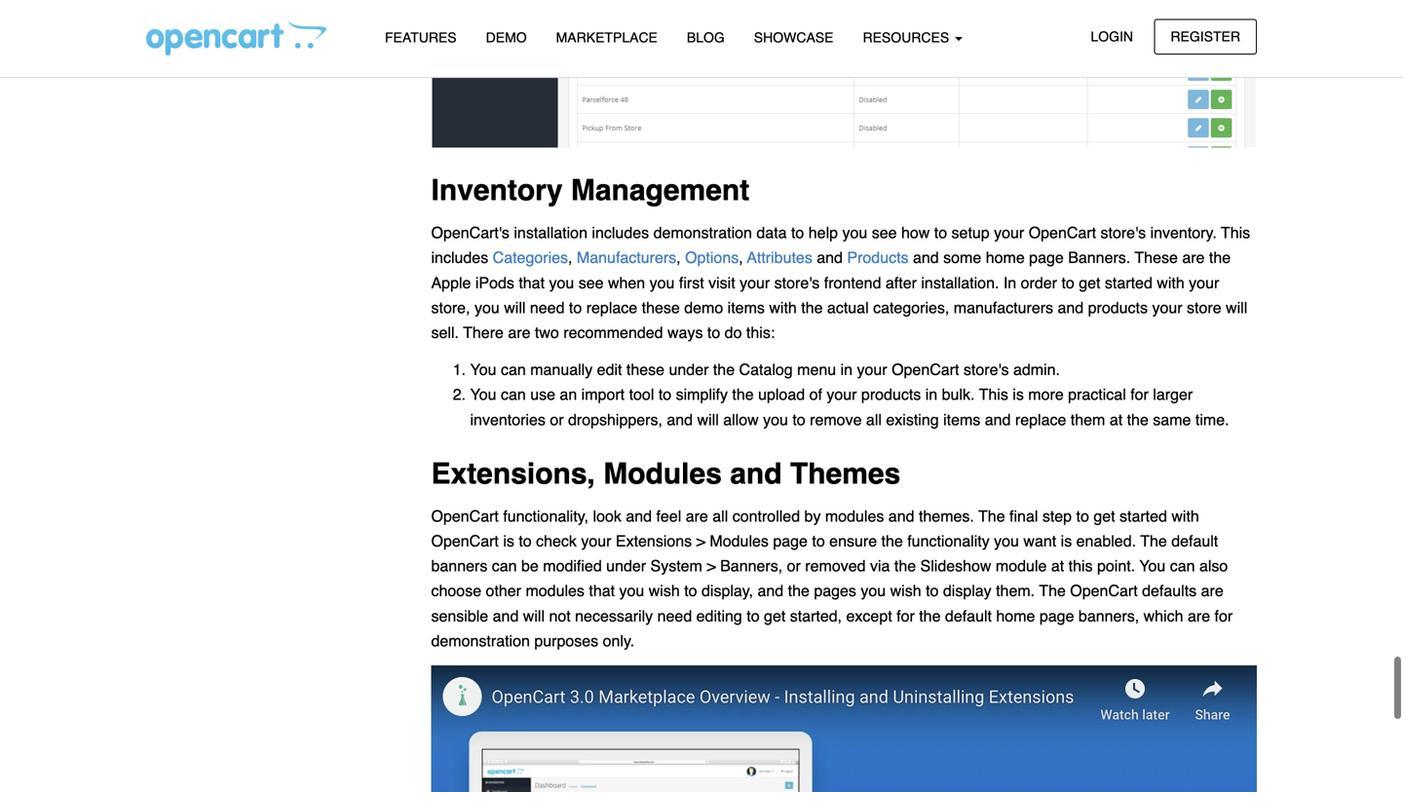 Task type: vqa. For each thing, say whether or not it's contained in the screenshot.
order
yes



Task type: describe. For each thing, give the bounding box(es) containing it.
page inside and some home page banners. these are the apple ipods that you see when you first visit your store's frontend after installation. in order to get started with your store, you will need to replace these demo items with the actual categories, manufacturers and products your store will sell. there are two recommended ways to do this:
[[1029, 249, 1064, 267]]

and down banners,
[[758, 582, 784, 600]]

replace inside you can manually edit these under the catalog menu in your opencart store's admin. you can use an import tool to simplify the upload of your products in bulk. this is more practical for larger inventories or dropshippers, and will allow you to remove all existing items and replace them at the same time.
[[1015, 411, 1066, 429]]

categories,
[[873, 299, 949, 317]]

some
[[943, 249, 982, 267]]

to right the step at right
[[1076, 507, 1089, 525]]

blog
[[687, 30, 725, 45]]

the right via
[[894, 557, 916, 575]]

0 horizontal spatial is
[[503, 532, 514, 550]]

is inside you can manually edit these under the catalog menu in your opencart store's admin. you can use an import tool to simplify the upload of your products in bulk. this is more practical for larger inventories or dropshippers, and will allow you to remove all existing items and replace them at the same time.
[[1013, 386, 1024, 404]]

other
[[486, 582, 521, 600]]

tool
[[629, 386, 654, 404]]

can up defaults
[[1170, 557, 1195, 575]]

same
[[1153, 411, 1191, 429]]

to right "order"
[[1062, 274, 1075, 292]]

to left help
[[791, 224, 804, 242]]

demonstration inside opencart's installation includes demonstration data to help you see how to setup your opencart store's inventory. this includes
[[653, 224, 752, 242]]

and down other
[[493, 607, 519, 625]]

2 horizontal spatial for
[[1215, 607, 1233, 625]]

an
[[560, 386, 577, 404]]

ensure
[[829, 532, 877, 550]]

features link
[[370, 20, 471, 55]]

to right editing
[[747, 607, 760, 625]]

actual
[[827, 299, 869, 317]]

these inside you can manually edit these under the catalog menu in your opencart store's admin. you can use an import tool to simplify the upload of your products in bulk. this is more practical for larger inventories or dropshippers, and will allow you to remove all existing items and replace them at the same time.
[[627, 361, 665, 379]]

enabled.
[[1076, 532, 1136, 550]]

use
[[530, 386, 555, 404]]

banners.
[[1068, 249, 1131, 267]]

categories link
[[493, 249, 568, 267]]

1 , from the left
[[568, 249, 572, 267]]

all inside "opencart functionality, look and feel are all controlled by modules and themes. the final step to get started with opencart is to check your extensions > modules page to ensure the functionality you want is enabled. the default banners can be modified under system > banners, or removed via the slideshow module at this point. you can also choose other modules that you wish to display, and the pages you wish to display them. the opencart defaults are sensible and will not necessarily need editing to get started, except for the default home page banners, which are for demonstration purposes only."
[[713, 507, 728, 525]]

the up simplify
[[713, 361, 735, 379]]

sell.
[[431, 324, 459, 342]]

your inside "opencart functionality, look and feel are all controlled by modules and themes. the final step to get started with opencart is to check your extensions > modules page to ensure the functionality you want is enabled. the default banners can be modified under system > banners, or removed via the slideshow module at this point. you can also choose other modules that you wish to display, and the pages you wish to display them. the opencart defaults are sensible and will not necessarily need editing to get started, except for the default home page banners, which are for demonstration purposes only."
[[581, 532, 611, 550]]

categories
[[493, 249, 568, 267]]

2 vertical spatial page
[[1040, 607, 1074, 625]]

can up other
[[492, 557, 517, 575]]

under inside you can manually edit these under the catalog menu in your opencart store's admin. you can use an import tool to simplify the upload of your products in bulk. this is more practical for larger inventories or dropshippers, and will allow you to remove all existing items and replace them at the same time.
[[669, 361, 709, 379]]

1 vertical spatial >
[[707, 557, 716, 575]]

products inside you can manually edit these under the catalog menu in your opencart store's admin. you can use an import tool to simplify the upload of your products in bulk. this is more practical for larger inventories or dropshippers, and will allow you to remove all existing items and replace them at the same time.
[[861, 386, 921, 404]]

to up recommended
[[569, 299, 582, 317]]

categories , manufacturers , options , attributes and products
[[493, 249, 913, 267]]

opencart inside opencart's installation includes demonstration data to help you see how to setup your opencart store's inventory. this includes
[[1029, 224, 1096, 242]]

admin.
[[1013, 361, 1060, 379]]

themes.
[[919, 507, 974, 525]]

options
[[685, 249, 739, 267]]

this:
[[746, 324, 775, 342]]

except
[[846, 607, 892, 625]]

can down there
[[501, 361, 526, 379]]

controlled
[[733, 507, 800, 525]]

you up necessarily
[[619, 582, 644, 600]]

also
[[1200, 557, 1228, 575]]

to up be
[[519, 532, 532, 550]]

functionality
[[907, 532, 990, 550]]

final
[[1010, 507, 1038, 525]]

defaults
[[1142, 582, 1197, 600]]

store,
[[431, 299, 470, 317]]

extensions shipping page image
[[431, 0, 1257, 149]]

you inside opencart's installation includes demonstration data to help you see how to setup your opencart store's inventory. this includes
[[842, 224, 868, 242]]

blog link
[[672, 20, 739, 55]]

0 horizontal spatial default
[[945, 607, 992, 625]]

are left two
[[508, 324, 531, 342]]

display,
[[702, 582, 753, 600]]

extensions,
[[431, 457, 595, 491]]

check
[[536, 532, 577, 550]]

installation.
[[921, 274, 999, 292]]

practical
[[1068, 386, 1126, 404]]

1 vertical spatial in
[[926, 386, 938, 404]]

you up there
[[475, 299, 500, 317]]

modules inside "opencart functionality, look and feel are all controlled by modules and themes. the final step to get started with opencart is to check your extensions > modules page to ensure the functionality you want is enabled. the default banners can be modified under system > banners, or removed via the slideshow module at this point. you can also choose other modules that you wish to display, and the pages you wish to display them. the opencart defaults are sensible and will not necessarily need editing to get started, except for the default home page banners, which are for demonstration purposes only."
[[710, 532, 769, 550]]

login
[[1091, 29, 1133, 44]]

to right how
[[934, 224, 947, 242]]

themes
[[790, 457, 901, 491]]

0 vertical spatial includes
[[592, 224, 649, 242]]

2 horizontal spatial is
[[1061, 532, 1072, 550]]

necessarily
[[575, 607, 653, 625]]

are right feel
[[686, 507, 708, 525]]

by
[[804, 507, 821, 525]]

larger
[[1153, 386, 1193, 404]]

opencart's
[[431, 224, 510, 242]]

the down inventory.
[[1209, 249, 1231, 267]]

the up via
[[881, 532, 903, 550]]

in
[[1004, 274, 1017, 292]]

0 horizontal spatial for
[[897, 607, 915, 625]]

them
[[1071, 411, 1105, 429]]

banners,
[[720, 557, 783, 575]]

showcase link
[[739, 20, 848, 55]]

remove
[[810, 411, 862, 429]]

see inside and some home page banners. these are the apple ipods that you see when you first visit your store's frontend after installation. in order to get started with your store, you will need to replace these demo items with the actual categories, manufacturers and products your store will sell. there are two recommended ways to do this:
[[579, 274, 604, 292]]

for inside you can manually edit these under the catalog menu in your opencart store's admin. you can use an import tool to simplify the upload of your products in bulk. this is more practical for larger inventories or dropshippers, and will allow you to remove all existing items and replace them at the same time.
[[1131, 386, 1149, 404]]

resources
[[863, 30, 953, 45]]

will down ipods
[[504, 299, 526, 317]]

to right tool
[[659, 386, 672, 404]]

two
[[535, 324, 559, 342]]

0 vertical spatial you
[[470, 361, 497, 379]]

you left the first in the top of the page
[[650, 274, 675, 292]]

are right which
[[1188, 607, 1210, 625]]

1 vertical spatial get
[[1094, 507, 1115, 525]]

demo
[[486, 30, 527, 45]]

marketplace link
[[541, 20, 672, 55]]

0 horizontal spatial >
[[696, 532, 706, 550]]

at inside you can manually edit these under the catalog menu in your opencart store's admin. you can use an import tool to simplify the upload of your products in bulk. this is more practical for larger inventories or dropshippers, and will allow you to remove all existing items and replace them at the same time.
[[1110, 411, 1123, 429]]

your right visit
[[740, 274, 770, 292]]

recommended
[[564, 324, 663, 342]]

are down also
[[1201, 582, 1224, 600]]

inventory.
[[1150, 224, 1217, 242]]

do
[[725, 324, 742, 342]]

2 vertical spatial the
[[1039, 582, 1066, 600]]

demo link
[[471, 20, 541, 55]]

to left do
[[707, 324, 720, 342]]

the up allow
[[732, 386, 754, 404]]

pages
[[814, 582, 857, 600]]

your up remove
[[827, 386, 857, 404]]

apple
[[431, 274, 471, 292]]

of
[[809, 386, 822, 404]]

resources link
[[848, 20, 977, 55]]

the left same at the right of the page
[[1127, 411, 1149, 429]]

and left themes.
[[889, 507, 915, 525]]

how
[[901, 224, 930, 242]]

showcase
[[754, 30, 834, 45]]

to down upload
[[793, 411, 806, 429]]

modified
[[543, 557, 602, 575]]

are down inventory.
[[1182, 249, 1205, 267]]

these inside and some home page banners. these are the apple ipods that you see when you first visit your store's frontend after installation. in order to get started with your store, you will need to replace these demo items with the actual categories, manufacturers and products your store will sell. there are two recommended ways to do this:
[[642, 299, 680, 317]]

you inside "opencart functionality, look and feel are all controlled by modules and themes. the final step to get started with opencart is to check your extensions > modules page to ensure the functionality you want is enabled. the default banners can be modified under system > banners, or removed via the slideshow module at this point. you can also choose other modules that you wish to display, and the pages you wish to display them. the opencart defaults are sensible and will not necessarily need editing to get started, except for the default home page banners, which are for demonstration purposes only."
[[1140, 557, 1166, 575]]

items inside you can manually edit these under the catalog menu in your opencart store's admin. you can use an import tool to simplify the upload of your products in bulk. this is more practical for larger inventories or dropshippers, and will allow you to remove all existing items and replace them at the same time.
[[943, 411, 981, 429]]

inventory management
[[431, 174, 750, 207]]

order
[[1021, 274, 1057, 292]]

not
[[549, 607, 571, 625]]

module
[[996, 557, 1047, 575]]

see inside opencart's installation includes demonstration data to help you see how to setup your opencart store's inventory. this includes
[[872, 224, 897, 242]]

started inside and some home page banners. these are the apple ipods that you see when you first visit your store's frontend after installation. in order to get started with your store, you will need to replace these demo items with the actual categories, manufacturers and products your store will sell. there are two recommended ways to do this:
[[1105, 274, 1153, 292]]

your right menu at the right top
[[857, 361, 887, 379]]

0 vertical spatial with
[[1157, 274, 1185, 292]]

more
[[1028, 386, 1064, 404]]

with inside "opencart functionality, look and feel are all controlled by modules and themes. the final step to get started with opencart is to check your extensions > modules page to ensure the functionality you want is enabled. the default banners can be modified under system > banners, or removed via the slideshow module at this point. you can also choose other modules that you wish to display, and the pages you wish to display them. the opencart defaults are sensible and will not necessarily need editing to get started, except for the default home page banners, which are for demonstration purposes only."
[[1172, 507, 1199, 525]]

the left actual
[[801, 299, 823, 317]]

need inside "opencart functionality, look and feel are all controlled by modules and themes. the final step to get started with opencart is to check your extensions > modules page to ensure the functionality you want is enabled. the default banners can be modified under system > banners, or removed via the slideshow module at this point. you can also choose other modules that you wish to display, and the pages you wish to display them. the opencart defaults are sensible and will not necessarily need editing to get started, except for the default home page banners, which are for demonstration purposes only."
[[657, 607, 692, 625]]

this inside opencart's installation includes demonstration data to help you see how to setup your opencart store's inventory. this includes
[[1221, 224, 1250, 242]]

and up extensions
[[626, 507, 652, 525]]

ipods
[[475, 274, 514, 292]]

manually
[[530, 361, 593, 379]]

opencart functionality, look and feel are all controlled by modules and themes. the final step to get started with opencart is to check your extensions > modules page to ensure the functionality you want is enabled. the default banners can be modified under system > banners, or removed via the slideshow module at this point. you can also choose other modules that you wish to display, and the pages you wish to display them. the opencart defaults are sensible and will not necessarily need editing to get started, except for the default home page banners, which are for demonstration purposes only.
[[431, 507, 1233, 650]]

store
[[1187, 299, 1222, 317]]

inventories
[[470, 411, 546, 429]]

demonstration inside "opencart functionality, look and feel are all controlled by modules and themes. the final step to get started with opencart is to check your extensions > modules page to ensure the functionality you want is enabled. the default banners can be modified under system > banners, or removed via the slideshow module at this point. you can also choose other modules that you wish to display, and the pages you wish to display them. the opencart defaults are sensible and will not necessarily need editing to get started, except for the default home page banners, which are for demonstration purposes only."
[[431, 632, 530, 650]]

1 vertical spatial modules
[[526, 582, 585, 600]]

removed
[[805, 557, 866, 575]]

2 wish from the left
[[890, 582, 922, 600]]

items inside and some home page banners. these are the apple ipods that you see when you first visit your store's frontend after installation. in order to get started with your store, you will need to replace these demo items with the actual categories, manufacturers and products your store will sell. there are two recommended ways to do this:
[[728, 299, 765, 317]]

you up module
[[994, 532, 1019, 550]]

upload
[[758, 386, 805, 404]]

the down slideshow
[[919, 607, 941, 625]]

simplify
[[676, 386, 728, 404]]

system
[[651, 557, 703, 575]]

need inside and some home page banners. these are the apple ipods that you see when you first visit your store's frontend after installation. in order to get started with your store, you will need to replace these demo items with the actual categories, manufacturers and products your store will sell. there are two recommended ways to do this:
[[530, 299, 565, 317]]



Task type: locate. For each thing, give the bounding box(es) containing it.
bulk.
[[942, 386, 975, 404]]

page left banners,
[[1040, 607, 1074, 625]]

started inside "opencart functionality, look and feel are all controlled by modules and themes. the final step to get started with opencart is to check your extensions > modules page to ensure the functionality you want is enabled. the default banners can be modified under system > banners, or removed via the slideshow module at this point. you can also choose other modules that you wish to display, and the pages you wish to display them. the opencart defaults are sensible and will not necessarily need editing to get started, except for the default home page banners, which are for demonstration purposes only."
[[1120, 507, 1167, 525]]

opencart inside you can manually edit these under the catalog menu in your opencart store's admin. you can use an import tool to simplify the upload of your products in bulk. this is more practical for larger inventories or dropshippers, and will allow you to remove all existing items and replace them at the same time.
[[892, 361, 959, 379]]

at left this
[[1051, 557, 1064, 575]]

1 vertical spatial home
[[996, 607, 1035, 625]]

will left not
[[523, 607, 545, 625]]

modules up banners,
[[710, 532, 769, 550]]

and down help
[[817, 249, 843, 267]]

1 horizontal spatial default
[[1172, 532, 1218, 550]]

home
[[986, 249, 1025, 267], [996, 607, 1035, 625]]

manufacturers link
[[577, 249, 676, 267]]

will inside "opencart functionality, look and feel are all controlled by modules and themes. the final step to get started with opencart is to check your extensions > modules page to ensure the functionality you want is enabled. the default banners can be modified under system > banners, or removed via the slideshow module at this point. you can also choose other modules that you wish to display, and the pages you wish to display them. the opencart defaults are sensible and will not necessarily need editing to get started, except for the default home page banners, which are for demonstration purposes only."
[[523, 607, 545, 625]]

you down there
[[470, 361, 497, 379]]

get down banners.
[[1079, 274, 1101, 292]]

the right them.
[[1039, 582, 1066, 600]]

1 horizontal spatial that
[[589, 582, 615, 600]]

products up existing
[[861, 386, 921, 404]]

1 vertical spatial products
[[861, 386, 921, 404]]

1 horizontal spatial store's
[[964, 361, 1009, 379]]

to down system
[[684, 582, 697, 600]]

1 horizontal spatial see
[[872, 224, 897, 242]]

0 vertical spatial items
[[728, 299, 765, 317]]

under inside "opencart functionality, look and feel are all controlled by modules and themes. the final step to get started with opencart is to check your extensions > modules page to ensure the functionality you want is enabled. the default banners can be modified under system > banners, or removed via the slideshow module at this point. you can also choose other modules that you wish to display, and the pages you wish to display them. the opencart defaults are sensible and will not necessarily need editing to get started, except for the default home page banners, which are for demonstration purposes only."
[[606, 557, 646, 575]]

0 vertical spatial default
[[1172, 532, 1218, 550]]

0 horizontal spatial demonstration
[[431, 632, 530, 650]]

register link
[[1154, 19, 1257, 54]]

1 horizontal spatial in
[[926, 386, 938, 404]]

demonstration down the sensible
[[431, 632, 530, 650]]

products inside and some home page banners. these are the apple ipods that you see when you first visit your store's frontend after installation. in order to get started with your store, you will need to replace these demo items with the actual categories, manufacturers and products your store will sell. there are two recommended ways to do this:
[[1088, 299, 1148, 317]]

0 vertical spatial that
[[519, 274, 545, 292]]

that inside and some home page banners. these are the apple ipods that you see when you first visit your store's frontend after installation. in order to get started with your store, you will need to replace these demo items with the actual categories, manufacturers and products your store will sell. there are two recommended ways to do this:
[[519, 274, 545, 292]]

need up two
[[530, 299, 565, 317]]

is right want on the bottom right
[[1061, 532, 1072, 550]]

1 horizontal spatial or
[[787, 557, 801, 575]]

> up display,
[[707, 557, 716, 575]]

in left bulk.
[[926, 386, 938, 404]]

0 horizontal spatial under
[[606, 557, 646, 575]]

0 horizontal spatial products
[[861, 386, 921, 404]]

the right the enabled.
[[1140, 532, 1167, 550]]

get inside and some home page banners. these are the apple ipods that you see when you first visit your store's frontend after installation. in order to get started with your store, you will need to replace these demo items with the actual categories, manufacturers and products your store will sell. there are two recommended ways to do this:
[[1079, 274, 1101, 292]]

2 vertical spatial store's
[[964, 361, 1009, 379]]

1 vertical spatial the
[[1140, 532, 1167, 550]]

or inside "opencart functionality, look and feel are all controlled by modules and themes. the final step to get started with opencart is to check your extensions > modules page to ensure the functionality you want is enabled. the default banners can be modified under system > banners, or removed via the slideshow module at this point. you can also choose other modules that you wish to display, and the pages you wish to display them. the opencart defaults are sensible and will not necessarily need editing to get started, except for the default home page banners, which are for demonstration purposes only."
[[787, 557, 801, 575]]

1 wish from the left
[[649, 582, 680, 600]]

or inside you can manually edit these under the catalog menu in your opencart store's admin. you can use an import tool to simplify the upload of your products in bulk. this is more practical for larger inventories or dropshippers, and will allow you to remove all existing items and replace them at the same time.
[[550, 411, 564, 429]]

1 vertical spatial demonstration
[[431, 632, 530, 650]]

you up defaults
[[1140, 557, 1166, 575]]

0 horizontal spatial at
[[1051, 557, 1064, 575]]

1 vertical spatial these
[[627, 361, 665, 379]]

all right remove
[[866, 411, 882, 429]]

all
[[866, 411, 882, 429], [713, 507, 728, 525]]

and right existing
[[985, 411, 1011, 429]]

all left controlled at the right bottom of the page
[[713, 507, 728, 525]]

modules
[[603, 457, 722, 491], [710, 532, 769, 550]]

, left the attributes
[[739, 249, 743, 267]]

you can manually edit these under the catalog menu in your opencart store's admin. you can use an import tool to simplify the upload of your products in bulk. this is more practical for larger inventories or dropshippers, and will allow you to remove all existing items and replace them at the same time.
[[470, 361, 1229, 429]]

2 , from the left
[[676, 249, 681, 267]]

with down these
[[1157, 274, 1185, 292]]

for right except
[[897, 607, 915, 625]]

2 horizontal spatial the
[[1140, 532, 1167, 550]]

marketplace
[[556, 30, 658, 45]]

0 horizontal spatial all
[[713, 507, 728, 525]]

frontend
[[824, 274, 881, 292]]

0 horizontal spatial ,
[[568, 249, 572, 267]]

for
[[1131, 386, 1149, 404], [897, 607, 915, 625], [1215, 607, 1233, 625]]

get up the enabled.
[[1094, 507, 1115, 525]]

1 vertical spatial at
[[1051, 557, 1064, 575]]

you right help
[[842, 224, 868, 242]]

1 vertical spatial that
[[589, 582, 615, 600]]

with up this:
[[769, 299, 797, 317]]

0 vertical spatial modules
[[603, 457, 722, 491]]

these up ways
[[642, 299, 680, 317]]

0 vertical spatial get
[[1079, 274, 1101, 292]]

wish up except
[[890, 582, 922, 600]]

modules up ensure
[[825, 507, 884, 525]]

0 horizontal spatial replace
[[586, 299, 637, 317]]

0 horizontal spatial that
[[519, 274, 545, 292]]

and down banners.
[[1058, 299, 1084, 317]]

store's inside opencart's installation includes demonstration data to help you see how to setup your opencart store's inventory. this includes
[[1101, 224, 1146, 242]]

your down look
[[581, 532, 611, 550]]

products link
[[847, 249, 913, 267]]

in right menu at the right top
[[841, 361, 853, 379]]

0 vertical spatial demonstration
[[653, 224, 752, 242]]

2 horizontal spatial ,
[[739, 249, 743, 267]]

you inside you can manually edit these under the catalog menu in your opencart store's admin. you can use an import tool to simplify the upload of your products in bulk. this is more practical for larger inventories or dropshippers, and will allow you to remove all existing items and replace them at the same time.
[[763, 411, 788, 429]]

1 vertical spatial under
[[606, 557, 646, 575]]

0 horizontal spatial items
[[728, 299, 765, 317]]

that down categories
[[519, 274, 545, 292]]

the left final
[[979, 507, 1005, 525]]

there
[[463, 324, 504, 342]]

0 horizontal spatial modules
[[526, 582, 585, 600]]

your left store
[[1152, 299, 1183, 317]]

store's
[[1101, 224, 1146, 242], [774, 274, 820, 292], [964, 361, 1009, 379]]

0 vertical spatial or
[[550, 411, 564, 429]]

will right store
[[1226, 299, 1248, 317]]

items
[[728, 299, 765, 317], [943, 411, 981, 429]]

and
[[817, 249, 843, 267], [913, 249, 939, 267], [1058, 299, 1084, 317], [667, 411, 693, 429], [985, 411, 1011, 429], [730, 457, 782, 491], [626, 507, 652, 525], [889, 507, 915, 525], [758, 582, 784, 600], [493, 607, 519, 625]]

and down simplify
[[667, 411, 693, 429]]

0 horizontal spatial wish
[[649, 582, 680, 600]]

you
[[470, 361, 497, 379], [470, 386, 497, 404], [1140, 557, 1166, 575]]

1 horizontal spatial items
[[943, 411, 981, 429]]

attributes link
[[747, 249, 813, 267]]

2 vertical spatial get
[[764, 607, 786, 625]]

step
[[1043, 507, 1072, 525]]

started,
[[790, 607, 842, 625]]

products
[[847, 249, 909, 267]]

1 horizontal spatial all
[[866, 411, 882, 429]]

login link
[[1074, 19, 1150, 54]]

0 vertical spatial see
[[872, 224, 897, 242]]

includes up manufacturers
[[592, 224, 649, 242]]

0 horizontal spatial or
[[550, 411, 564, 429]]

via
[[870, 557, 890, 575]]

which
[[1144, 607, 1184, 625]]

1 horizontal spatial is
[[1013, 386, 1024, 404]]

0 vertical spatial home
[[986, 249, 1025, 267]]

0 horizontal spatial in
[[841, 361, 853, 379]]

modules up not
[[526, 582, 585, 600]]

dropshippers,
[[568, 411, 663, 429]]

0 vertical spatial all
[[866, 411, 882, 429]]

look
[[593, 507, 622, 525]]

0 vertical spatial at
[[1110, 411, 1123, 429]]

at
[[1110, 411, 1123, 429], [1051, 557, 1064, 575]]

management
[[571, 174, 750, 207]]

0 horizontal spatial this
[[979, 386, 1008, 404]]

2 vertical spatial with
[[1172, 507, 1199, 525]]

1 horizontal spatial for
[[1131, 386, 1149, 404]]

started
[[1105, 274, 1153, 292], [1120, 507, 1167, 525]]

editing
[[696, 607, 742, 625]]

>
[[696, 532, 706, 550], [707, 557, 716, 575]]

to down slideshow
[[926, 582, 939, 600]]

for down also
[[1215, 607, 1233, 625]]

1 horizontal spatial the
[[1039, 582, 1066, 600]]

1 vertical spatial started
[[1120, 507, 1167, 525]]

and up controlled at the right bottom of the page
[[730, 457, 782, 491]]

0 vertical spatial store's
[[1101, 224, 1146, 242]]

or
[[550, 411, 564, 429], [787, 557, 801, 575]]

the
[[979, 507, 1005, 525], [1140, 532, 1167, 550], [1039, 582, 1066, 600]]

see up products link
[[872, 224, 897, 242]]

them.
[[996, 582, 1035, 600]]

point.
[[1097, 557, 1135, 575]]

0 vertical spatial this
[[1221, 224, 1250, 242]]

, up the first in the top of the page
[[676, 249, 681, 267]]

started up the enabled.
[[1120, 507, 1167, 525]]

home up in on the right top
[[986, 249, 1025, 267]]

home inside and some home page banners. these are the apple ipods that you see when you first visit your store's frontend after installation. in order to get started with your store, you will need to replace these demo items with the actual categories, manufacturers and products your store will sell. there are two recommended ways to do this:
[[986, 249, 1025, 267]]

, down the installation
[[568, 249, 572, 267]]

installation
[[514, 224, 588, 242]]

when
[[608, 274, 645, 292]]

0 horizontal spatial store's
[[774, 274, 820, 292]]

home down them.
[[996, 607, 1035, 625]]

banners,
[[1079, 607, 1139, 625]]

this right inventory.
[[1221, 224, 1250, 242]]

with up defaults
[[1172, 507, 1199, 525]]

0 vertical spatial under
[[669, 361, 709, 379]]

1 horizontal spatial wish
[[890, 582, 922, 600]]

1 horizontal spatial >
[[707, 557, 716, 575]]

display
[[943, 582, 992, 600]]

at inside "opencart functionality, look and feel are all controlled by modules and themes. the final step to get started with opencart is to check your extensions > modules page to ensure the functionality you want is enabled. the default banners can be modified under system > banners, or removed via the slideshow module at this point. you can also choose other modules that you wish to display, and the pages you wish to display them. the opencart defaults are sensible and will not necessarily need editing to get started, except for the default home page banners, which are for demonstration purposes only."
[[1051, 557, 1064, 575]]

1 horizontal spatial this
[[1221, 224, 1250, 242]]

0 vertical spatial modules
[[825, 507, 884, 525]]

1 vertical spatial see
[[579, 274, 604, 292]]

1 horizontal spatial at
[[1110, 411, 1123, 429]]

that
[[519, 274, 545, 292], [589, 582, 615, 600]]

1 vertical spatial default
[[945, 607, 992, 625]]

modules
[[825, 507, 884, 525], [526, 582, 585, 600]]

features
[[385, 30, 457, 45]]

that inside "opencart functionality, look and feel are all controlled by modules and themes. the final step to get started with opencart is to check your extensions > modules page to ensure the functionality you want is enabled. the default banners can be modified under system > banners, or removed via the slideshow module at this point. you can also choose other modules that you wish to display, and the pages you wish to display them. the opencart defaults are sensible and will not necessarily need editing to get started, except for the default home page banners, which are for demonstration purposes only."
[[589, 582, 615, 600]]

manufacturers
[[577, 249, 676, 267]]

1 vertical spatial or
[[787, 557, 801, 575]]

data
[[757, 224, 787, 242]]

store's up banners.
[[1101, 224, 1146, 242]]

1 horizontal spatial need
[[657, 607, 692, 625]]

1 vertical spatial with
[[769, 299, 797, 317]]

attributes
[[747, 249, 813, 267]]

home inside "opencart functionality, look and feel are all controlled by modules and themes. the final step to get started with opencart is to check your extensions > modules page to ensure the functionality you want is enabled. the default banners can be modified under system > banners, or removed via the slideshow module at this point. you can also choose other modules that you wish to display, and the pages you wish to display them. the opencart defaults are sensible and will not necessarily need editing to get started, except for the default home page banners, which are for demonstration purposes only."
[[996, 607, 1035, 625]]

> up system
[[696, 532, 706, 550]]

can up inventories
[[501, 386, 526, 404]]

1 vertical spatial store's
[[774, 274, 820, 292]]

to down the by
[[812, 532, 825, 550]]

this inside you can manually edit these under the catalog menu in your opencart store's admin. you can use an import tool to simplify the upload of your products in bulk. this is more practical for larger inventories or dropshippers, and will allow you to remove all existing items and replace them at the same time.
[[979, 386, 1008, 404]]

page up "order"
[[1029, 249, 1064, 267]]

slideshow
[[920, 557, 992, 575]]

2 horizontal spatial store's
[[1101, 224, 1146, 242]]

you down categories
[[549, 274, 574, 292]]

all inside you can manually edit these under the catalog menu in your opencart store's admin. you can use an import tool to simplify the upload of your products in bulk. this is more practical for larger inventories or dropshippers, and will allow you to remove all existing items and replace them at the same time.
[[866, 411, 882, 429]]

0 vertical spatial started
[[1105, 274, 1153, 292]]

manufacturers
[[954, 299, 1053, 317]]

0 vertical spatial these
[[642, 299, 680, 317]]

0 vertical spatial products
[[1088, 299, 1148, 317]]

1 vertical spatial replace
[[1015, 411, 1066, 429]]

0 horizontal spatial includes
[[431, 249, 488, 267]]

default
[[1172, 532, 1218, 550], [945, 607, 992, 625]]

items down bulk.
[[943, 411, 981, 429]]

and some home page banners. these are the apple ipods that you see when you first visit your store's frontend after installation. in order to get started with your store, you will need to replace these demo items with the actual categories, manufacturers and products your store will sell. there are two recommended ways to do this:
[[431, 249, 1248, 342]]

1 vertical spatial modules
[[710, 532, 769, 550]]

1 horizontal spatial includes
[[592, 224, 649, 242]]

see
[[872, 224, 897, 242], [579, 274, 604, 292]]

in
[[841, 361, 853, 379], [926, 386, 938, 404]]

0 vertical spatial in
[[841, 361, 853, 379]]

these up tool
[[627, 361, 665, 379]]

3 , from the left
[[739, 249, 743, 267]]

extensions
[[616, 532, 692, 550]]

that up necessarily
[[589, 582, 615, 600]]

0 horizontal spatial see
[[579, 274, 604, 292]]

time.
[[1196, 411, 1229, 429]]

started down these
[[1105, 274, 1153, 292]]

1 vertical spatial you
[[470, 386, 497, 404]]

replace inside and some home page banners. these are the apple ipods that you see when you first visit your store's frontend after installation. in order to get started with your store, you will need to replace these demo items with the actual categories, manufacturers and products your store will sell. there are two recommended ways to do this:
[[586, 299, 637, 317]]

the
[[1209, 249, 1231, 267], [801, 299, 823, 317], [713, 361, 735, 379], [732, 386, 754, 404], [1127, 411, 1149, 429], [881, 532, 903, 550], [894, 557, 916, 575], [788, 582, 810, 600], [919, 607, 941, 625]]

register
[[1171, 29, 1241, 44]]

1 vertical spatial need
[[657, 607, 692, 625]]

demonstration up categories , manufacturers , options , attributes and products
[[653, 224, 752, 242]]

items up do
[[728, 299, 765, 317]]

catalog
[[739, 361, 793, 379]]

1 horizontal spatial demonstration
[[653, 224, 752, 242]]

you up except
[[861, 582, 886, 600]]

1 vertical spatial page
[[773, 532, 808, 550]]

the up started,
[[788, 582, 810, 600]]

choose
[[431, 582, 481, 600]]

1 vertical spatial this
[[979, 386, 1008, 404]]

your up store
[[1189, 274, 1219, 292]]

at right them
[[1110, 411, 1123, 429]]

1 vertical spatial all
[[713, 507, 728, 525]]

functionality,
[[503, 507, 589, 525]]

1 vertical spatial items
[[943, 411, 981, 429]]

store's inside you can manually edit these under the catalog menu in your opencart store's admin. you can use an import tool to simplify the upload of your products in bulk. this is more practical for larger inventories or dropshippers, and will allow you to remove all existing items and replace them at the same time.
[[964, 361, 1009, 379]]

your
[[994, 224, 1024, 242], [740, 274, 770, 292], [1189, 274, 1219, 292], [1152, 299, 1183, 317], [857, 361, 887, 379], [827, 386, 857, 404], [581, 532, 611, 550]]

banners
[[431, 557, 488, 575]]

replace down more
[[1015, 411, 1066, 429]]

your inside opencart's installation includes demonstration data to help you see how to setup your opencart store's inventory. this includes
[[994, 224, 1024, 242]]

can
[[501, 361, 526, 379], [501, 386, 526, 404], [492, 557, 517, 575], [1170, 557, 1195, 575]]

1 horizontal spatial replace
[[1015, 411, 1066, 429]]

or left 'removed'
[[787, 557, 801, 575]]

replace up recommended
[[586, 299, 637, 317]]

page down the by
[[773, 532, 808, 550]]

1 horizontal spatial ,
[[676, 249, 681, 267]]

purposes
[[534, 632, 598, 650]]

you down upload
[[763, 411, 788, 429]]

ways
[[668, 324, 703, 342]]

to
[[791, 224, 804, 242], [934, 224, 947, 242], [1062, 274, 1075, 292], [569, 299, 582, 317], [707, 324, 720, 342], [659, 386, 672, 404], [793, 411, 806, 429], [1076, 507, 1089, 525], [519, 532, 532, 550], [812, 532, 825, 550], [684, 582, 697, 600], [926, 582, 939, 600], [747, 607, 760, 625]]

you
[[842, 224, 868, 242], [549, 274, 574, 292], [650, 274, 675, 292], [475, 299, 500, 317], [763, 411, 788, 429], [994, 532, 1019, 550], [619, 582, 644, 600], [861, 582, 886, 600]]

need left editing
[[657, 607, 692, 625]]

this right bulk.
[[979, 386, 1008, 404]]

1 horizontal spatial under
[[669, 361, 709, 379]]

store's inside and some home page banners. these are the apple ipods that you see when you first visit your store's frontend after installation. in order to get started with your store, you will need to replace these demo items with the actual categories, manufacturers and products your store will sell. there are two recommended ways to do this:
[[774, 274, 820, 292]]

opencart - open source shopping cart solution image
[[146, 20, 326, 56]]

opencart
[[1029, 224, 1096, 242], [892, 361, 959, 379], [431, 507, 499, 525], [431, 532, 499, 550], [1070, 582, 1138, 600]]

demo
[[684, 299, 723, 317]]

and down how
[[913, 249, 939, 267]]

1 horizontal spatial modules
[[825, 507, 884, 525]]

is down functionality,
[[503, 532, 514, 550]]

0 horizontal spatial need
[[530, 299, 565, 317]]

will inside you can manually edit these under the catalog menu in your opencart store's admin. you can use an import tool to simplify the upload of your products in bulk. this is more practical for larger inventories or dropshippers, and will allow you to remove all existing items and replace them at the same time.
[[697, 411, 719, 429]]

you up inventories
[[470, 386, 497, 404]]

2 vertical spatial you
[[1140, 557, 1166, 575]]

this
[[1221, 224, 1250, 242], [979, 386, 1008, 404]]

0 horizontal spatial the
[[979, 507, 1005, 525]]

1 vertical spatial includes
[[431, 249, 488, 267]]

0 vertical spatial the
[[979, 507, 1005, 525]]

opencart's installation includes demonstration data to help you see how to setup your opencart store's inventory. this includes
[[431, 224, 1250, 267]]

wish down system
[[649, 582, 680, 600]]

edit
[[597, 361, 622, 379]]

visit
[[709, 274, 735, 292]]

inventory
[[431, 174, 563, 207]]



